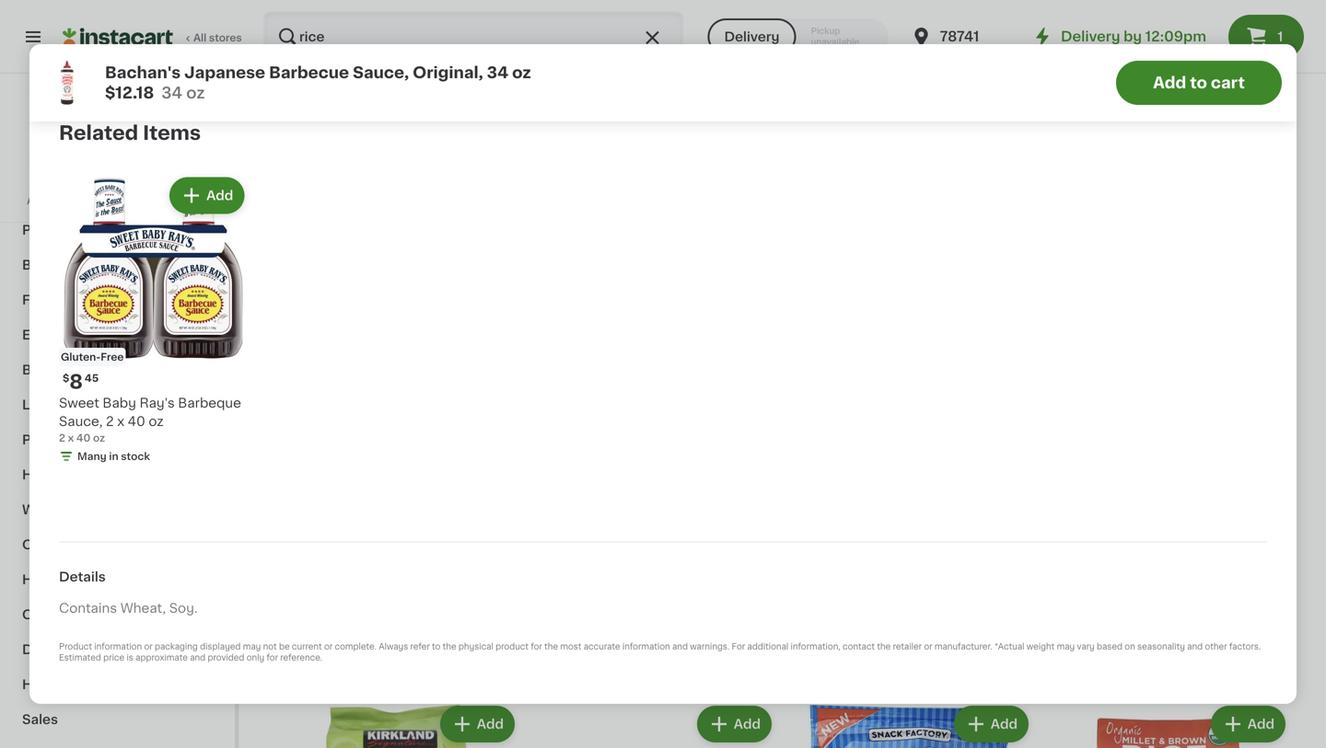 Task type: locate. For each thing, give the bounding box(es) containing it.
3 or from the left
[[924, 643, 933, 652]]

1 vertical spatial many
[[1097, 73, 1126, 83]]

2 vertical spatial stock
[[121, 452, 150, 462]]

oz right 56
[[549, 639, 561, 649]]

add down physical
[[477, 718, 504, 731]]

goods up the details
[[64, 539, 108, 552]]

0 vertical spatial for
[[531, 643, 542, 652]]

1 vertical spatial baby
[[103, 397, 136, 410]]

0 horizontal spatial 12
[[76, 56, 87, 66]]

goods down estimated
[[65, 679, 110, 692]]

burger
[[520, 19, 564, 32]]

spicy,
[[817, 19, 856, 32]]

29 oz
[[874, 37, 902, 47]]

many down delivery by 12:09pm link
[[1097, 73, 1126, 83]]

1 may from the left
[[243, 643, 261, 652]]

information up the price
[[94, 643, 142, 652]]

2 the from the left
[[544, 643, 558, 652]]

& inside "link"
[[85, 609, 95, 622]]

beverages
[[58, 574, 128, 587]]

8 left 45
[[69, 372, 83, 392]]

add down factors.
[[1248, 718, 1275, 731]]

0 horizontal spatial stock
[[121, 452, 150, 462]]

12:09pm
[[1145, 30, 1206, 43]]

12 inside the truff original hot sauce, 2 x 6 oz 2 x 12 oz
[[76, 56, 87, 66]]

2 horizontal spatial to
[[1190, 75, 1207, 91]]

add inside button
[[1153, 75, 1186, 91]]

meat inside "beyond meat plant-based beyond burger patties, 10 x 4 oz"
[[520, 1, 554, 14]]

2 horizontal spatial in
[[1128, 73, 1138, 83]]

34
[[487, 65, 508, 81], [161, 85, 182, 101]]

29
[[874, 37, 888, 47]]

gluten-free
[[61, 352, 124, 362]]

1 horizontal spatial and
[[672, 643, 688, 652]]

baby
[[22, 259, 57, 272], [103, 397, 136, 410]]

to down guarantee
[[159, 196, 170, 206]]

0 vertical spatial 12
[[281, 37, 291, 47]]

& up 100%
[[59, 154, 70, 167]]

goods up health & personal care
[[64, 434, 108, 447]]

health & personal care
[[22, 469, 176, 482]]

meat & seafood
[[22, 154, 129, 167]]

2 vertical spatial many in stock
[[77, 452, 150, 462]]

meat up 100%
[[22, 154, 56, 167]]

1 horizontal spatial the
[[544, 643, 558, 652]]

just bare lightly breaded chicken breast strips, spicy, 3 lbs
[[670, 1, 856, 51]]

baby down beer & cider link
[[103, 397, 136, 410]]

add inside product group
[[206, 189, 233, 202]]

40
[[128, 415, 145, 428], [76, 433, 91, 443]]

39.8 oz
[[467, 73, 505, 83]]

paper
[[22, 434, 61, 447]]

1 horizontal spatial meat
[[520, 1, 554, 14]]

health
[[22, 469, 66, 482]]

add right the save
[[206, 189, 233, 202]]

and down "packaging"
[[190, 655, 206, 663]]

8
[[263, 37, 270, 47], [69, 372, 83, 392]]

add down the (14)
[[1153, 75, 1186, 91]]

deli & dairy link
[[11, 633, 224, 668]]

to
[[1190, 75, 1207, 91], [159, 196, 170, 206], [432, 643, 441, 652]]

oz right 4
[[479, 38, 494, 51]]

12 up barbecue
[[281, 37, 291, 47]]

product group inside item carousel region
[[59, 174, 248, 468]]

1 horizontal spatial sauce,
[[173, 19, 217, 32]]

candy
[[87, 189, 131, 202]]

the
[[443, 643, 456, 652], [544, 643, 558, 652], [877, 643, 891, 652]]

deli
[[22, 644, 48, 657]]

2 beyond from the top
[[467, 19, 517, 32]]

2 vertical spatial to
[[432, 643, 441, 652]]

1 vertical spatial 12
[[76, 56, 87, 66]]

delivery by 12:09pm link
[[1032, 26, 1206, 48]]

product
[[496, 643, 529, 652]]

many in stock down 8 x 12 oz
[[281, 56, 354, 66]]

& down the beverages
[[85, 609, 95, 622]]

delivery for delivery
[[724, 30, 780, 43]]

x
[[231, 19, 239, 32], [637, 19, 644, 32], [272, 37, 278, 47], [68, 56, 74, 66], [117, 415, 124, 428], [68, 433, 74, 443]]

for down not
[[267, 655, 278, 663]]

home goods
[[22, 679, 110, 692]]

many down 8 x 12 oz
[[281, 56, 310, 66]]

the left physical
[[443, 643, 456, 652]]

pets
[[22, 224, 52, 237]]

2 horizontal spatial sauce,
[[353, 65, 409, 81]]

0 horizontal spatial sauce,
[[59, 415, 103, 428]]

may
[[243, 643, 261, 652], [1057, 643, 1075, 652]]

delivery left by
[[1061, 30, 1120, 43]]

1 beyond from the top
[[467, 1, 517, 14]]

sweet
[[59, 397, 99, 410]]

sauce, left original,
[[353, 65, 409, 81]]

packaging
[[155, 643, 198, 652]]

0 horizontal spatial 34
[[161, 85, 182, 101]]

40 down ray's
[[128, 415, 145, 428]]

1 horizontal spatial in
[[313, 56, 322, 66]]

0 horizontal spatial delivery
[[724, 30, 780, 43]]

displayed
[[200, 643, 241, 652]]

add for "add" "button" below for
[[734, 718, 761, 731]]

delivery down the lightly
[[724, 30, 780, 43]]

1 horizontal spatial for
[[531, 643, 542, 652]]

0 vertical spatial sauce,
[[173, 19, 217, 32]]

many up health & personal care
[[77, 452, 107, 462]]

oz up barbecue
[[294, 37, 306, 47]]

most
[[560, 643, 582, 652]]

1 vertical spatial many in stock
[[1097, 73, 1169, 83]]

health & personal care link
[[11, 458, 224, 493]]

add
[[1153, 75, 1186, 91], [206, 189, 233, 202], [27, 196, 48, 206], [477, 718, 504, 731], [734, 718, 761, 731], [991, 718, 1018, 731], [1248, 718, 1275, 731]]

oz up health & personal care
[[93, 433, 105, 443]]

bakery link
[[11, 108, 224, 143]]

product group containing 8
[[59, 174, 248, 468]]

oz right 39.8
[[492, 73, 505, 83]]

1 horizontal spatial information
[[622, 643, 670, 652]]

goods for other goods
[[64, 539, 108, 552]]

1 horizontal spatial delivery
[[1061, 30, 1120, 43]]

1 horizontal spatial 12
[[281, 37, 291, 47]]

other goods link
[[11, 528, 224, 563]]

patties,
[[567, 19, 616, 32]]

sauce, for 2
[[173, 19, 217, 32]]

product
[[59, 643, 92, 652]]

2 horizontal spatial the
[[877, 643, 891, 652]]

1 horizontal spatial baby
[[103, 397, 136, 410]]

1 vertical spatial goods
[[64, 539, 108, 552]]

1 vertical spatial costco
[[50, 196, 89, 206]]

and
[[672, 643, 688, 652], [1187, 643, 1203, 652], [190, 655, 206, 663]]

add down for
[[734, 718, 761, 731]]

sauce, up all
[[173, 19, 217, 32]]

information
[[94, 643, 142, 652], [622, 643, 670, 652]]

satisfaction
[[77, 177, 139, 187]]

snacks & candy
[[22, 189, 131, 202]]

liquor
[[22, 399, 65, 412]]

1 horizontal spatial or
[[324, 643, 333, 652]]

0 horizontal spatial 8
[[69, 372, 83, 392]]

in
[[313, 56, 322, 66], [1128, 73, 1138, 83], [109, 452, 118, 462]]

1 horizontal spatial to
[[432, 643, 441, 652]]

0 horizontal spatial in
[[109, 452, 118, 462]]

0 horizontal spatial many in stock
[[77, 452, 150, 462]]

2 vertical spatial in
[[109, 452, 118, 462]]

40 down sweet
[[76, 433, 91, 443]]

0 horizontal spatial the
[[443, 643, 456, 652]]

add for "add" "button" underneath physical
[[477, 718, 504, 731]]

0 horizontal spatial may
[[243, 643, 261, 652]]

2 horizontal spatial stock
[[1140, 73, 1169, 83]]

paper goods link
[[11, 423, 224, 458]]

sauce, down sweet
[[59, 415, 103, 428]]

barbecue
[[269, 65, 349, 81]]

only
[[247, 655, 264, 663]]

1 vertical spatial meat
[[22, 154, 56, 167]]

the left most
[[544, 643, 558, 652]]

sauce, inside the truff original hot sauce, 2 x 6 oz 2 x 12 oz
[[173, 19, 217, 32]]

12 down truff
[[76, 56, 87, 66]]

many in stock up "personal"
[[77, 452, 150, 462]]

delivery for delivery by 12:09pm
[[1061, 30, 1120, 43]]

0 horizontal spatial 40
[[76, 433, 91, 443]]

add to cart button
[[1116, 61, 1282, 105]]

may up only
[[243, 643, 261, 652]]

& for cleaning
[[85, 609, 95, 622]]

0 horizontal spatial many
[[77, 452, 107, 462]]

details
[[59, 571, 106, 584]]

guarantee
[[142, 177, 195, 187]]

1 vertical spatial for
[[267, 655, 278, 663]]

2 vertical spatial sauce,
[[59, 415, 103, 428]]

wheat,
[[120, 602, 166, 615]]

8 right the stores
[[263, 37, 270, 47]]

to left cart
[[1190, 75, 1207, 91]]

2 vertical spatial many
[[77, 452, 107, 462]]

oz inside "beyond meat plant-based beyond burger patties, 10 x 4 oz"
[[479, 38, 494, 51]]

None search field
[[263, 11, 684, 63]]

0 vertical spatial costco
[[93, 137, 142, 150]]

lightly
[[735, 1, 779, 14]]

delivery button
[[708, 18, 796, 55]]

0 vertical spatial meat
[[520, 1, 554, 14]]

bakery
[[22, 119, 69, 132]]

add up pets
[[27, 196, 48, 206]]

baby up the floral
[[22, 259, 57, 272]]

34 down 'bachan's'
[[161, 85, 182, 101]]

personal
[[83, 469, 142, 482]]

1 horizontal spatial 34
[[487, 65, 508, 81]]

$
[[63, 373, 69, 383]]

oz right 6
[[71, 38, 86, 51]]

1
[[1278, 30, 1283, 43]]

★★★★★
[[1078, 37, 1143, 50], [1078, 37, 1143, 50], [467, 56, 531, 68], [467, 56, 531, 68]]

sweet baby ray's barbeque sauce, 2 x 40 oz 2 x 40 oz
[[59, 397, 241, 443]]

& for deli
[[51, 644, 62, 657]]

0 horizontal spatial baby
[[22, 259, 57, 272]]

1 information from the left
[[94, 643, 142, 652]]

cleaning
[[22, 609, 81, 622]]

0 horizontal spatial information
[[94, 643, 142, 652]]

2 horizontal spatial or
[[924, 643, 933, 652]]

add for "add" "button" within the product group
[[206, 189, 233, 202]]

0 horizontal spatial or
[[144, 643, 153, 652]]

information right accurate
[[622, 643, 670, 652]]

add down *actual
[[991, 718, 1018, 731]]

2 vertical spatial goods
[[65, 679, 110, 692]]

and left warnings.
[[672, 643, 688, 652]]

oz right 29
[[890, 37, 902, 47]]

& for meat
[[59, 154, 70, 167]]

34 right original,
[[487, 65, 508, 81]]

100% satisfaction guarantee button
[[29, 171, 206, 190]]

& right health
[[69, 469, 80, 482]]

or up approximate
[[144, 643, 153, 652]]

1 vertical spatial 8
[[69, 372, 83, 392]]

or
[[144, 643, 153, 652], [324, 643, 333, 652], [924, 643, 933, 652]]

delivery inside 'button'
[[724, 30, 780, 43]]

& right 'deli'
[[51, 644, 62, 657]]

1 vertical spatial beyond
[[467, 19, 517, 32]]

related items
[[59, 123, 201, 143]]

0 vertical spatial many in stock
[[281, 56, 354, 66]]

is
[[127, 655, 133, 663]]

1 horizontal spatial may
[[1057, 643, 1075, 652]]

meat up burger
[[520, 1, 554, 14]]

the left retailer
[[877, 643, 891, 652]]

add button down items
[[171, 179, 243, 212]]

product group
[[59, 174, 248, 468], [276, 703, 518, 749], [533, 703, 775, 749], [790, 703, 1032, 749], [1047, 703, 1289, 749]]

1 vertical spatial 34
[[161, 85, 182, 101]]

& down 100%
[[73, 189, 84, 202]]

many in stock down the (14)
[[1097, 73, 1169, 83]]

1 horizontal spatial 40
[[128, 415, 145, 428]]

8 inside item carousel region
[[69, 372, 83, 392]]

0 vertical spatial goods
[[64, 434, 108, 447]]

1 horizontal spatial many
[[281, 56, 310, 66]]

1 vertical spatial 40
[[76, 433, 91, 443]]

0 horizontal spatial costco
[[50, 196, 89, 206]]

may left vary
[[1057, 643, 1075, 652]]

add for "add" "button" below factors.
[[1248, 718, 1275, 731]]

gluten-
[[61, 352, 101, 362]]

56 oz button
[[533, 308, 775, 673]]

2 may from the left
[[1057, 643, 1075, 652]]

1 vertical spatial sauce,
[[353, 65, 409, 81]]

0 vertical spatial to
[[1190, 75, 1207, 91]]

or right retailer
[[924, 643, 933, 652]]

cleaning & laundry link
[[11, 598, 224, 633]]

0 vertical spatial 8
[[263, 37, 270, 47]]

many in stock
[[281, 56, 354, 66], [1097, 73, 1169, 83], [77, 452, 150, 462]]

reference.
[[280, 655, 322, 663]]

0 horizontal spatial to
[[159, 196, 170, 206]]

for right product
[[531, 643, 542, 652]]

snacks
[[22, 189, 70, 202]]

sauce, inside bachan's japanese barbecue sauce, original, 34 oz $12.18 34 oz
[[353, 65, 409, 81]]

and left the "other"
[[1187, 643, 1203, 652]]

other goods
[[22, 539, 108, 552]]

pets link
[[11, 213, 224, 248]]

2 horizontal spatial many in stock
[[1097, 73, 1169, 83]]

add button down physical
[[442, 708, 513, 741]]

additional
[[747, 643, 789, 652]]

1 horizontal spatial many in stock
[[281, 56, 354, 66]]

x inside "beyond meat plant-based beyond burger patties, 10 x 4 oz"
[[637, 19, 644, 32]]

0 vertical spatial baby
[[22, 259, 57, 272]]

to right refer
[[432, 643, 441, 652]]

1 horizontal spatial stock
[[325, 56, 354, 66]]

original,
[[413, 65, 483, 81]]

sauce,
[[173, 19, 217, 32], [353, 65, 409, 81], [59, 415, 103, 428]]

service type group
[[708, 18, 888, 55]]

beyond meat plant-based beyond burger patties, 10 x 4 oz
[[467, 1, 644, 51]]

plant-
[[557, 1, 595, 14]]

0 horizontal spatial meat
[[22, 154, 56, 167]]

or right current
[[324, 643, 333, 652]]

estimated
[[59, 655, 101, 663]]

truff
[[59, 19, 89, 32]]

0 vertical spatial beyond
[[467, 1, 517, 14]]

1 or from the left
[[144, 643, 153, 652]]

& down gluten-
[[56, 364, 67, 377]]

household link
[[11, 73, 224, 108]]



Task type: describe. For each thing, give the bounding box(es) containing it.
78741
[[940, 30, 979, 43]]

1 button
[[1229, 15, 1304, 59]]

refer
[[410, 643, 430, 652]]

delivery by 12:09pm
[[1061, 30, 1206, 43]]

1 vertical spatial in
[[1128, 73, 1138, 83]]

hard
[[22, 574, 54, 587]]

always
[[379, 643, 408, 652]]

3 the from the left
[[877, 643, 891, 652]]

costco link
[[93, 96, 142, 153]]

0 horizontal spatial and
[[190, 655, 206, 663]]

hard beverages
[[22, 574, 128, 587]]

add button down for
[[699, 708, 770, 741]]

stores
[[209, 33, 242, 43]]

sauce, inside "sweet baby ray's barbeque sauce, 2 x 40 oz 2 x 40 oz"
[[59, 415, 103, 428]]

beer
[[22, 364, 53, 377]]

be
[[279, 643, 290, 652]]

physical
[[459, 643, 493, 652]]

add button inside product group
[[171, 179, 243, 212]]

complete.
[[335, 643, 377, 652]]

& for beer
[[56, 364, 67, 377]]

other
[[22, 539, 61, 552]]

goods for home goods
[[65, 679, 110, 692]]

add button down factors.
[[1213, 708, 1284, 741]]

items
[[143, 123, 201, 143]]

1 vertical spatial to
[[159, 196, 170, 206]]

current
[[292, 643, 322, 652]]

2 horizontal spatial and
[[1187, 643, 1203, 652]]

oz inside button
[[549, 639, 561, 649]]

oz down instacart logo
[[90, 56, 102, 66]]

100% satisfaction guarantee
[[47, 177, 195, 187]]

contains
[[59, 602, 117, 615]]

& for health
[[69, 469, 80, 482]]

seafood
[[73, 154, 129, 167]]

oz down japanese
[[186, 85, 205, 101]]

sauce, for original,
[[353, 65, 409, 81]]

chicken
[[670, 19, 723, 32]]

0 vertical spatial 34
[[487, 65, 508, 81]]

0 horizontal spatial for
[[267, 655, 278, 663]]

meat & seafood link
[[11, 143, 224, 178]]

0 vertical spatial many
[[281, 56, 310, 66]]

soy.
[[169, 602, 198, 615]]

costco logo image
[[100, 96, 135, 131]]

to inside button
[[1190, 75, 1207, 91]]

1 horizontal spatial 8
[[263, 37, 270, 47]]

add costco membership to save link
[[27, 193, 208, 208]]

6
[[59, 38, 68, 51]]

factors.
[[1229, 643, 1261, 652]]

approximate
[[135, 655, 188, 663]]

2 or from the left
[[324, 643, 333, 652]]

truff original hot sauce, 2 x 6 oz 2 x 12 oz
[[59, 19, 239, 66]]

on
[[1125, 643, 1135, 652]]

beer & cider link
[[11, 353, 224, 388]]

baby inside "sweet baby ray's barbeque sauce, 2 x 40 oz 2 x 40 oz"
[[103, 397, 136, 410]]

oz inside "button"
[[890, 37, 902, 47]]

breast
[[727, 19, 769, 32]]

stock inside product group
[[121, 452, 150, 462]]

bachan's
[[105, 65, 181, 81]]

oz down ray's
[[149, 415, 164, 428]]

organic
[[1049, 539, 1091, 549]]

oz right 39.8 oz on the left top of page
[[512, 65, 531, 81]]

snacks & candy link
[[11, 178, 224, 213]]

manufacturer.
[[935, 643, 992, 652]]

29 oz button
[[874, 0, 1063, 72]]

hot
[[146, 19, 170, 32]]

(14)
[[1146, 40, 1165, 50]]

$12.18
[[105, 85, 154, 101]]

original
[[92, 19, 143, 32]]

warnings.
[[690, 643, 730, 652]]

hard beverages link
[[11, 563, 224, 598]]

dairy
[[65, 644, 101, 657]]

electronics link
[[11, 318, 224, 353]]

100%
[[47, 177, 75, 187]]

instacart logo image
[[63, 26, 173, 48]]

2 information from the left
[[622, 643, 670, 652]]

strips,
[[772, 19, 813, 32]]

bachan's japanese barbecue sauce, original, 34 oz $12.18 34 oz
[[105, 65, 531, 101]]

not
[[263, 643, 277, 652]]

information,
[[791, 643, 841, 652]]

for
[[732, 643, 745, 652]]

1 horizontal spatial costco
[[93, 137, 142, 150]]

item carousel region
[[33, 166, 1267, 498]]

weight
[[1027, 643, 1055, 652]]

1 the from the left
[[443, 643, 456, 652]]

accurate
[[584, 643, 620, 652]]

to inside product information or packaging displayed may not be current or complete. always refer to the physical product for the most accurate information and warnings. for additional information, contact the retailer or manufacturer. *actual weight may vary based on seasonality and other factors. estimated price is approximate and provided only for reference.
[[432, 643, 441, 652]]

free
[[101, 352, 124, 362]]

bare
[[702, 1, 732, 14]]

retailer
[[893, 643, 922, 652]]

all stores
[[193, 33, 242, 43]]

add costco membership to save
[[27, 196, 197, 206]]

contains wheat, soy.
[[59, 602, 198, 615]]

vary
[[1077, 643, 1095, 652]]

cleaning & laundry
[[22, 609, 153, 622]]

goods for paper goods
[[64, 434, 108, 447]]

product information or packaging displayed may not be current or complete. always refer to the physical product for the most accurate information and warnings. for additional information, contact the retailer or manufacturer. *actual weight may vary based on seasonality and other factors. estimated price is approximate and provided only for reference.
[[59, 643, 1261, 663]]

cart
[[1211, 75, 1245, 91]]

many in stock inside product group
[[77, 452, 150, 462]]

10
[[619, 19, 633, 32]]

add button down *actual
[[956, 708, 1027, 741]]

2 horizontal spatial many
[[1097, 73, 1126, 83]]

membership
[[91, 196, 157, 206]]

floral
[[22, 294, 59, 307]]

cider
[[70, 364, 107, 377]]

many inside product group
[[77, 452, 107, 462]]

liquor link
[[11, 388, 224, 423]]

1 vertical spatial stock
[[1140, 73, 1169, 83]]

all
[[193, 33, 207, 43]]

*actual
[[995, 643, 1025, 652]]

0 vertical spatial 40
[[128, 415, 145, 428]]

baby inside baby link
[[22, 259, 57, 272]]

floral link
[[11, 283, 224, 318]]

& for snacks
[[73, 189, 84, 202]]

other
[[1205, 643, 1227, 652]]

save
[[173, 196, 197, 206]]

45
[[85, 373, 99, 383]]

$ 8 45
[[63, 372, 99, 392]]

0 vertical spatial in
[[313, 56, 322, 66]]

based
[[1097, 643, 1123, 652]]

lbs
[[682, 38, 701, 51]]

0 vertical spatial stock
[[325, 56, 354, 66]]

in inside item carousel region
[[109, 452, 118, 462]]

care
[[145, 469, 176, 482]]

japanese
[[184, 65, 265, 81]]

56 oz
[[533, 639, 561, 649]]

add for "add" "button" underneath *actual
[[991, 718, 1018, 731]]



Task type: vqa. For each thing, say whether or not it's contained in the screenshot.
2nd Bell from the right
no



